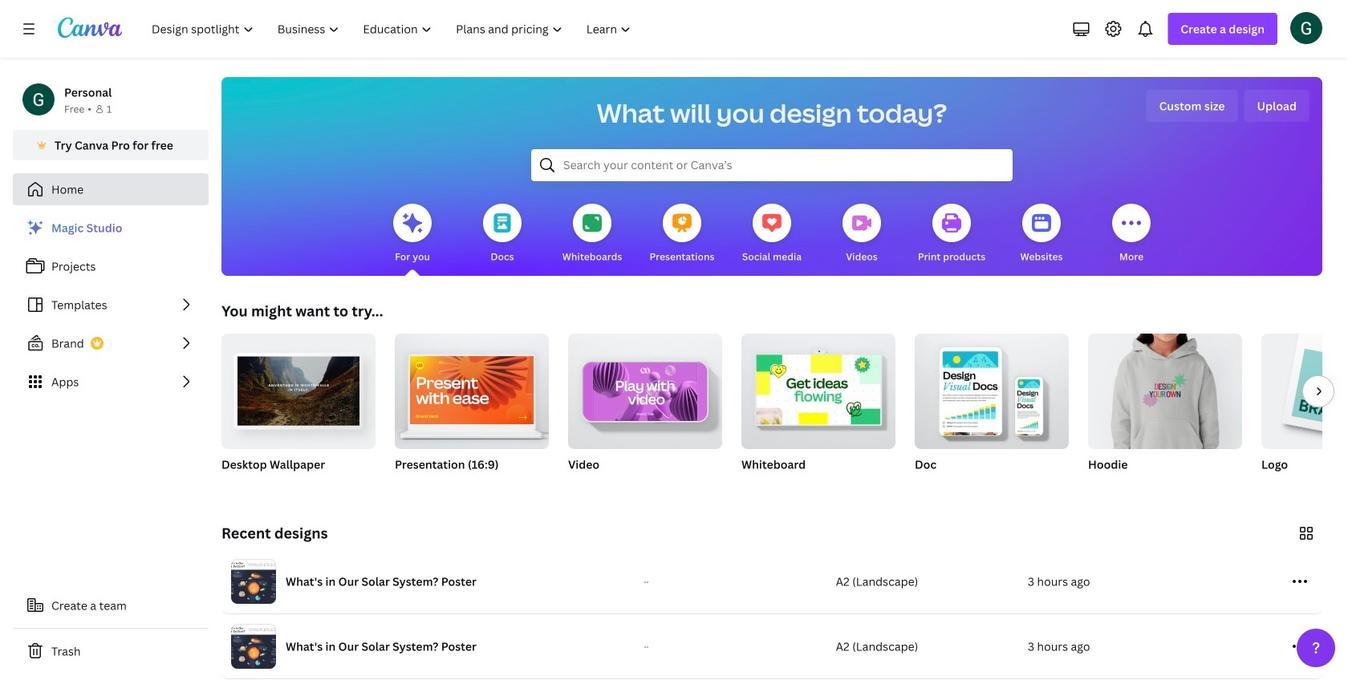 Task type: vqa. For each thing, say whether or not it's contained in the screenshot.
the 'ER diagram' LINK
no



Task type: locate. For each thing, give the bounding box(es) containing it.
Search search field
[[563, 150, 981, 181]]

None search field
[[531, 149, 1013, 181]]

list
[[13, 212, 209, 398]]

group
[[222, 327, 376, 493], [222, 327, 376, 450], [395, 327, 549, 493], [395, 327, 549, 450], [568, 327, 722, 493], [568, 327, 722, 450], [742, 327, 896, 493], [742, 327, 896, 450], [915, 334, 1069, 493], [915, 334, 1069, 450], [1088, 334, 1243, 493], [1262, 334, 1349, 493]]



Task type: describe. For each thing, give the bounding box(es) containing it.
top level navigation element
[[141, 13, 645, 45]]

greg robinson image
[[1291, 12, 1323, 44]]



